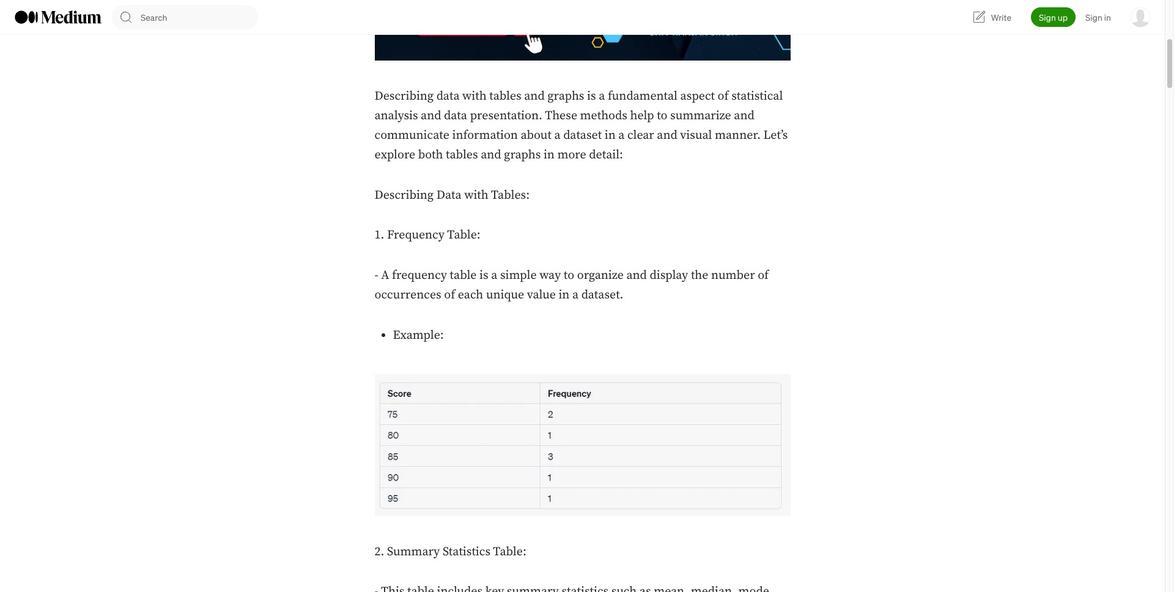 Task type: locate. For each thing, give the bounding box(es) containing it.
sign
[[1039, 12, 1056, 23], [1086, 12, 1103, 23]]

0 horizontal spatial is
[[480, 268, 488, 283]]

sign right up
[[1086, 12, 1103, 23]]

0 vertical spatial graphs
[[548, 89, 584, 104]]

data up the communicate
[[437, 89, 460, 104]]

and down information
[[481, 148, 501, 163]]

is right table at left
[[480, 268, 488, 283]]

1 horizontal spatial tables
[[489, 89, 522, 104]]

with up presentation.
[[462, 89, 487, 104]]

data
[[437, 89, 460, 104], [444, 108, 467, 124]]

1 horizontal spatial sign
[[1086, 12, 1103, 23]]

write link
[[972, 10, 1012, 24]]

1 horizontal spatial is
[[587, 89, 596, 104]]

tables down information
[[446, 148, 478, 163]]

sign inside button
[[1039, 12, 1056, 23]]

in right the value
[[559, 288, 570, 303]]

0 vertical spatial table:
[[447, 228, 481, 243]]

describing up the analysis
[[375, 89, 434, 104]]

number
[[711, 268, 755, 283]]

1 sign from the left
[[1039, 12, 1056, 23]]

1. frequency table:
[[375, 228, 481, 243]]

with for tables:
[[464, 188, 488, 203]]

of left each
[[444, 288, 455, 303]]

graphs down about
[[504, 148, 541, 163]]

1 horizontal spatial of
[[718, 89, 729, 104]]

1 vertical spatial table:
[[493, 544, 526, 559]]

frequency
[[387, 228, 445, 243]]

graphs up these
[[548, 89, 584, 104]]

and up presentation.
[[524, 89, 545, 104]]

tables up presentation.
[[489, 89, 522, 104]]

2 vertical spatial of
[[444, 288, 455, 303]]

of right number
[[758, 268, 769, 283]]

explore
[[375, 148, 415, 163]]

organize
[[577, 268, 624, 283]]

1 vertical spatial tables
[[446, 148, 478, 163]]

1 vertical spatial of
[[758, 268, 769, 283]]

in
[[1104, 12, 1111, 23], [605, 128, 616, 143], [544, 148, 555, 163], [559, 288, 570, 303]]

table: up table at left
[[447, 228, 481, 243]]

0 vertical spatial to
[[657, 108, 668, 124]]

dataset
[[563, 128, 602, 143]]

data
[[437, 188, 461, 203]]

to inside describing data with tables and graphs is a fundamental aspect of statistical analysis and data presentation. these methods help to summarize and communicate information about a dataset in a clear and visual manner. let's explore both tables and graphs in more detail:
[[657, 108, 668, 124]]

data up information
[[444, 108, 467, 124]]

sign left up
[[1039, 12, 1056, 23]]

1 horizontal spatial table:
[[493, 544, 526, 559]]

in inside '- a frequency table is a simple way to organize and display the number of occurrences of each unique value in a dataset.'
[[559, 288, 570, 303]]

to right 'way'
[[564, 268, 574, 283]]

of right aspect
[[718, 89, 729, 104]]

clear
[[628, 128, 654, 143]]

sign for sign up
[[1039, 12, 1056, 23]]

is up methods
[[587, 89, 596, 104]]

detail:
[[589, 148, 623, 163]]

describing inside describing data with tables and graphs is a fundamental aspect of statistical analysis and data presentation. these methods help to summarize and communicate information about a dataset in a clear and visual manner. let's explore both tables and graphs in more detail:
[[375, 89, 434, 104]]

is
[[587, 89, 596, 104], [480, 268, 488, 283]]

0 horizontal spatial to
[[564, 268, 574, 283]]

and
[[524, 89, 545, 104], [421, 108, 441, 124], [734, 108, 755, 124], [657, 128, 678, 143], [481, 148, 501, 163], [627, 268, 647, 283]]

a
[[381, 268, 389, 283]]

manner.
[[715, 128, 761, 143]]

2 describing from the top
[[375, 188, 434, 203]]

occurrences
[[375, 288, 441, 303]]

1 vertical spatial describing
[[375, 188, 434, 203]]

1 vertical spatial with
[[464, 188, 488, 203]]

to right help
[[657, 108, 668, 124]]

to inside '- a frequency table is a simple way to organize and display the number of occurrences of each unique value in a dataset.'
[[564, 268, 574, 283]]

2 horizontal spatial of
[[758, 268, 769, 283]]

1 describing from the top
[[375, 89, 434, 104]]

0 vertical spatial of
[[718, 89, 729, 104]]

table: right statistics
[[493, 544, 526, 559]]

sign in
[[1086, 12, 1111, 23]]

and up manner.
[[734, 108, 755, 124]]

0 vertical spatial is
[[587, 89, 596, 104]]

with right data
[[464, 188, 488, 203]]

these
[[545, 108, 577, 124]]

0 vertical spatial tables
[[489, 89, 522, 104]]

with
[[462, 89, 487, 104], [464, 188, 488, 203]]

-
[[375, 268, 378, 283]]

2 sign from the left
[[1086, 12, 1103, 23]]

a left dataset.
[[572, 288, 579, 303]]

0 horizontal spatial graphs
[[504, 148, 541, 163]]

sign up
[[1039, 12, 1068, 23]]

describing
[[375, 89, 434, 104], [375, 188, 434, 203]]

and inside '- a frequency table is a simple way to organize and display the number of occurrences of each unique value in a dataset.'
[[627, 268, 647, 283]]

of inside describing data with tables and graphs is a fundamental aspect of statistical analysis and data presentation. these methods help to summarize and communicate information about a dataset in a clear and visual manner. let's explore both tables and graphs in more detail:
[[718, 89, 729, 104]]

visual
[[680, 128, 712, 143]]

table
[[450, 268, 477, 283]]

let's
[[764, 128, 788, 143]]

fundamental
[[608, 89, 678, 104]]

unique
[[486, 288, 524, 303]]

with inside describing data with tables and graphs is a fundamental aspect of statistical analysis and data presentation. these methods help to summarize and communicate information about a dataset in a clear and visual manner. let's explore both tables and graphs in more detail:
[[462, 89, 487, 104]]

communicate
[[375, 128, 449, 143]]

1 horizontal spatial to
[[657, 108, 668, 124]]

table:
[[447, 228, 481, 243], [493, 544, 526, 559]]

analysis
[[375, 108, 418, 124]]

tables
[[489, 89, 522, 104], [446, 148, 478, 163]]

0 horizontal spatial of
[[444, 288, 455, 303]]

0 horizontal spatial sign
[[1039, 12, 1056, 23]]

write
[[991, 12, 1012, 23]]

in up detail:
[[605, 128, 616, 143]]

a
[[599, 89, 605, 104], [554, 128, 561, 143], [619, 128, 625, 143], [491, 268, 497, 283], [572, 288, 579, 303]]

describing down explore
[[375, 188, 434, 203]]

1.
[[375, 228, 384, 243]]

1 vertical spatial is
[[480, 268, 488, 283]]

summary
[[387, 544, 440, 559]]

0 vertical spatial describing
[[375, 89, 434, 104]]

statistical
[[732, 89, 783, 104]]

each
[[458, 288, 483, 303]]

1 vertical spatial to
[[564, 268, 574, 283]]

to
[[657, 108, 668, 124], [564, 268, 574, 283]]

the
[[691, 268, 709, 283]]

of
[[718, 89, 729, 104], [758, 268, 769, 283], [444, 288, 455, 303]]

0 vertical spatial with
[[462, 89, 487, 104]]

graphs
[[548, 89, 584, 104], [504, 148, 541, 163]]

information
[[452, 128, 518, 143]]

summarize
[[670, 108, 731, 124]]

0 horizontal spatial table:
[[447, 228, 481, 243]]

and left display
[[627, 268, 647, 283]]

- a frequency table is a simple way to organize and display the number of occurrences of each unique value in a dataset.
[[375, 268, 769, 303]]

write image
[[972, 10, 986, 24]]

tables:
[[491, 188, 530, 203]]



Task type: vqa. For each thing, say whether or not it's contained in the screenshot.
Udemy Tech Blog link
no



Task type: describe. For each thing, give the bounding box(es) containing it.
1 vertical spatial data
[[444, 108, 467, 124]]

statistics
[[443, 544, 491, 559]]

is inside describing data with tables and graphs is a fundamental aspect of statistical analysis and data presentation. these methods help to summarize and communicate information about a dataset in a clear and visual manner. let's explore both tables and graphs in more detail:
[[587, 89, 596, 104]]

help
[[630, 108, 654, 124]]

is inside '- a frequency table is a simple way to organize and display the number of occurrences of each unique value in a dataset.'
[[480, 268, 488, 283]]

sign up button
[[1031, 7, 1076, 27]]

describing for describing data with tables:
[[375, 188, 434, 203]]

sign for sign in
[[1086, 12, 1103, 23]]

1 vertical spatial graphs
[[504, 148, 541, 163]]

dataset.
[[581, 288, 624, 303]]

simple
[[500, 268, 537, 283]]

a up unique
[[491, 268, 497, 283]]

example:
[[393, 328, 444, 343]]

a left clear
[[619, 128, 625, 143]]

methods
[[580, 108, 627, 124]]

value
[[527, 288, 556, 303]]

about
[[521, 128, 552, 143]]

in left more on the top of page
[[544, 148, 555, 163]]

display
[[650, 268, 688, 283]]

2.
[[375, 544, 384, 559]]

1 horizontal spatial graphs
[[548, 89, 584, 104]]

a down these
[[554, 128, 561, 143]]

describing data with tables and graphs is a fundamental aspect of statistical analysis and data presentation. these methods help to summarize and communicate information about a dataset in a clear and visual manner. let's explore both tables and graphs in more detail:
[[375, 89, 788, 163]]

up
[[1058, 12, 1068, 23]]

homepage image
[[15, 10, 102, 24]]

aspect
[[680, 89, 715, 104]]

and right clear
[[657, 128, 678, 143]]

0 vertical spatial data
[[437, 89, 460, 104]]

2. summary statistics table:
[[375, 544, 526, 559]]

presentation.
[[470, 108, 542, 124]]

describing for describing data with tables and graphs is a fundamental aspect of statistical analysis and data presentation. these methods help to summarize and communicate information about a dataset in a clear and visual manner. let's explore both tables and graphs in more detail:
[[375, 89, 434, 104]]

a up methods
[[599, 89, 605, 104]]

frequency
[[392, 268, 447, 283]]

search field
[[141, 5, 258, 29]]

in right up
[[1104, 12, 1111, 23]]

with for tables
[[462, 89, 487, 104]]

way
[[540, 268, 561, 283]]

more
[[557, 148, 586, 163]]

0 horizontal spatial tables
[[446, 148, 478, 163]]

describing data with tables:
[[375, 188, 530, 203]]

and up the communicate
[[421, 108, 441, 124]]

sign in link
[[1086, 12, 1111, 23]]

both
[[418, 148, 443, 163]]



